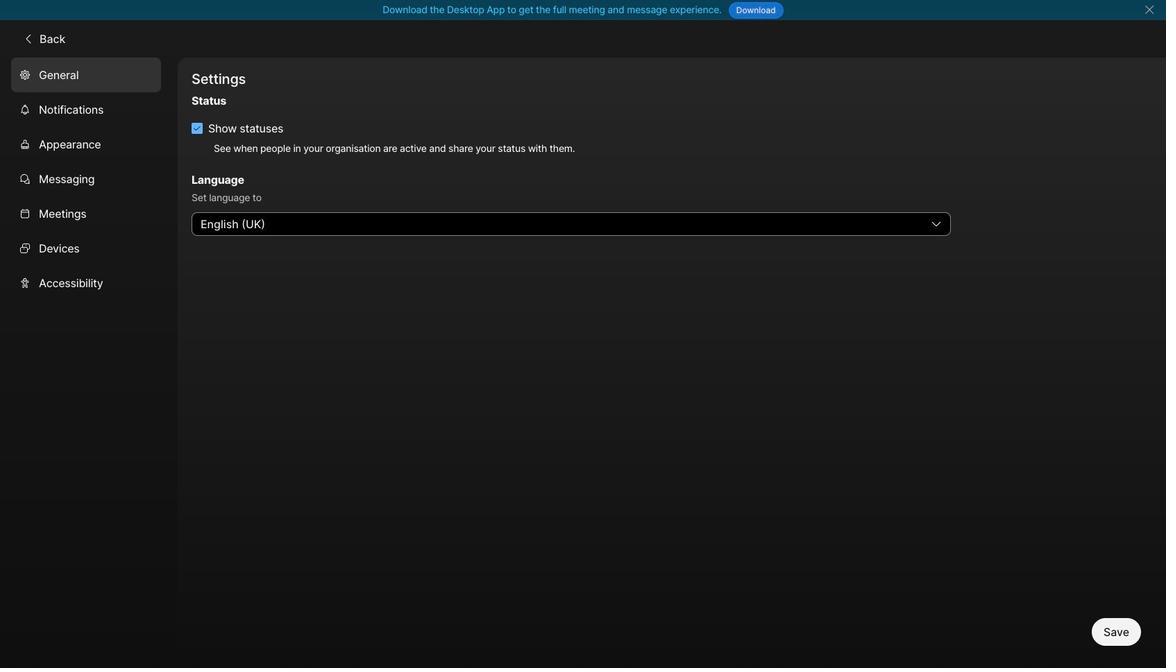 Task type: describe. For each thing, give the bounding box(es) containing it.
accessibility tab
[[11, 266, 161, 300]]

devices tab
[[11, 231, 161, 266]]

cancel_16 image
[[1144, 4, 1155, 15]]

notifications tab
[[11, 92, 161, 127]]

settings navigation
[[0, 57, 178, 668]]



Task type: locate. For each thing, give the bounding box(es) containing it.
messaging tab
[[11, 162, 161, 196]]

general tab
[[11, 57, 161, 92]]

appearance tab
[[11, 127, 161, 162]]

meetings tab
[[11, 196, 161, 231]]



Task type: vqa. For each thing, say whether or not it's contained in the screenshot.
Appearance tab
yes



